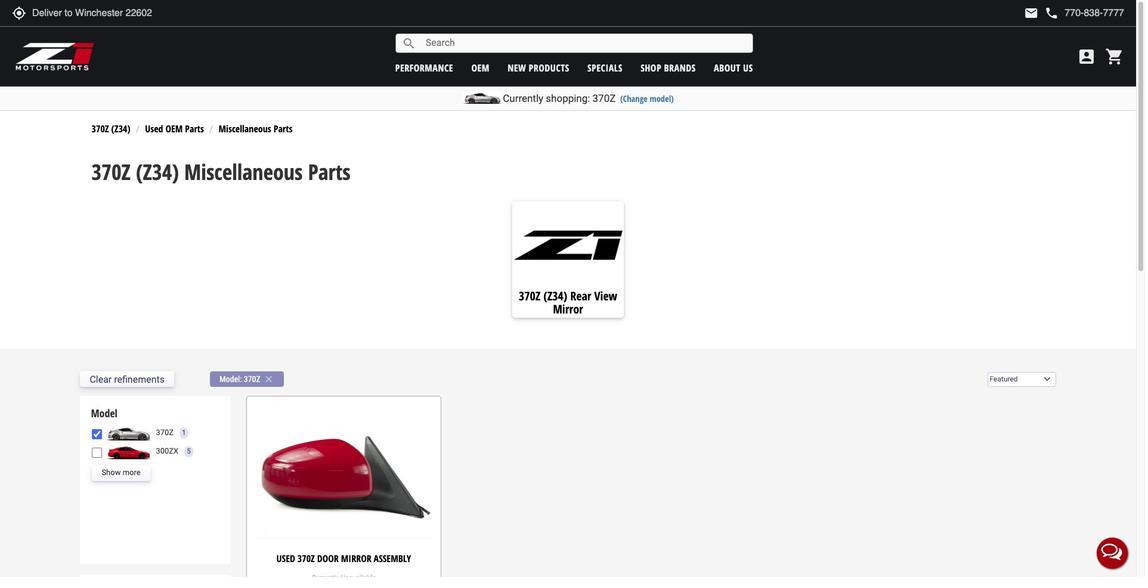 Task type: vqa. For each thing, say whether or not it's contained in the screenshot.
2nd Ultimate from the bottom of the (Learn More About The Ultimate Frontier Giveaway) (Learn More About The Ultimate 300ZX Giveaway)
no



Task type: describe. For each thing, give the bounding box(es) containing it.
close
[[264, 374, 274, 385]]

clear
[[90, 374, 112, 385]]

currently shopping: 370z (change model)
[[503, 92, 674, 104]]

clear refinements
[[90, 374, 165, 385]]

1
[[182, 429, 186, 437]]

new products
[[508, 61, 570, 74]]

used 370z door mirror assembly
[[277, 552, 411, 565]]

mail phone
[[1025, 6, 1059, 20]]

0 vertical spatial oem
[[472, 61, 490, 74]]

view
[[595, 288, 618, 304]]

370z (z34) rear view mirror link
[[512, 288, 624, 317]]

model)
[[650, 93, 674, 104]]

miscellaneous parts link
[[219, 123, 293, 136]]

about
[[714, 61, 741, 74]]

370z (z34) rear view mirror
[[519, 288, 618, 317]]

show
[[102, 469, 121, 478]]

used for used oem parts
[[145, 123, 163, 136]]

account_box
[[1078, 47, 1097, 66]]

new products link
[[508, 61, 570, 74]]

370z (z34) miscellaneous parts
[[92, 157, 351, 187]]

used oem parts link
[[145, 123, 204, 136]]

new
[[508, 61, 526, 74]]

currently
[[503, 92, 544, 104]]

(change model) link
[[621, 93, 674, 104]]

370z (z34)
[[92, 123, 130, 136]]

account_box link
[[1075, 47, 1100, 66]]

0 horizontal spatial parts
[[185, 123, 204, 136]]

oem link
[[472, 61, 490, 74]]

1 vertical spatial miscellaneous
[[184, 157, 303, 187]]

my_location
[[12, 6, 26, 20]]

(z34) for 370z (z34) rear view mirror
[[544, 288, 568, 304]]

assembly
[[374, 552, 411, 565]]

0 vertical spatial miscellaneous
[[219, 123, 271, 136]]

mail link
[[1025, 6, 1039, 20]]

model
[[91, 406, 118, 421]]

(change
[[621, 93, 648, 104]]

rear
[[571, 288, 592, 304]]

door
[[317, 552, 339, 565]]

phone link
[[1045, 6, 1125, 20]]

show more
[[102, 469, 141, 478]]

us
[[744, 61, 753, 74]]

370z inside 370z (z34) rear view mirror
[[519, 288, 541, 304]]

1 vertical spatial mirror
[[341, 552, 372, 565]]

nissan 370z z34 2009 2010 2011 2012 2013 2014 2015 2016 2017 2018 2019 3.7l vq37vhr vhr nismo z1 motorsports image
[[105, 426, 153, 441]]

model: 370z close
[[220, 374, 274, 385]]

products
[[529, 61, 570, 74]]



Task type: locate. For each thing, give the bounding box(es) containing it.
0 horizontal spatial (z34)
[[111, 123, 130, 136]]

0 vertical spatial mirror
[[553, 301, 583, 317]]

300zx
[[156, 447, 179, 456]]

clear refinements button
[[80, 372, 174, 387]]

0 vertical spatial (z34)
[[111, 123, 130, 136]]

performance
[[395, 61, 454, 74]]

shop brands
[[641, 61, 696, 74]]

1 horizontal spatial used
[[277, 552, 295, 565]]

miscellaneous up 370z (z34) miscellaneous parts
[[219, 123, 271, 136]]

mirror left view
[[553, 301, 583, 317]]

mail
[[1025, 6, 1039, 20]]

(z34) for 370z (z34)
[[111, 123, 130, 136]]

1 vertical spatial used
[[277, 552, 295, 565]]

parts
[[185, 123, 204, 136], [274, 123, 293, 136], [308, 157, 351, 187]]

370z
[[593, 92, 616, 104], [92, 123, 109, 136], [92, 157, 131, 187], [519, 288, 541, 304], [244, 375, 261, 384], [156, 429, 174, 438], [298, 552, 315, 565]]

refinements
[[114, 374, 165, 385]]

1 horizontal spatial (z34)
[[136, 157, 179, 187]]

370z inside model: 370z close
[[244, 375, 261, 384]]

(z34)
[[111, 123, 130, 136], [136, 157, 179, 187], [544, 288, 568, 304]]

phone
[[1045, 6, 1059, 20]]

miscellaneous down miscellaneous parts
[[184, 157, 303, 187]]

used right 370z (z34)
[[145, 123, 163, 136]]

search
[[402, 36, 416, 50]]

5
[[187, 448, 191, 456]]

2 vertical spatial (z34)
[[544, 288, 568, 304]]

shop brands link
[[641, 61, 696, 74]]

1 vertical spatial oem
[[166, 123, 183, 136]]

mirror
[[553, 301, 583, 317], [341, 552, 372, 565]]

used
[[145, 123, 163, 136], [277, 552, 295, 565]]

specials
[[588, 61, 623, 74]]

2 horizontal spatial parts
[[308, 157, 351, 187]]

model:
[[220, 375, 242, 384]]

None checkbox
[[92, 430, 102, 440], [92, 448, 102, 458], [92, 430, 102, 440], [92, 448, 102, 458]]

0 horizontal spatial used
[[145, 123, 163, 136]]

370z (z34) link
[[92, 123, 130, 136]]

0 horizontal spatial mirror
[[341, 552, 372, 565]]

(z34) for 370z (z34) miscellaneous parts
[[136, 157, 179, 187]]

oem
[[472, 61, 490, 74], [166, 123, 183, 136]]

specials link
[[588, 61, 623, 74]]

show more button
[[92, 466, 150, 481]]

2 horizontal spatial (z34)
[[544, 288, 568, 304]]

(z34) left "used oem parts"
[[111, 123, 130, 136]]

mirror inside 370z (z34) rear view mirror
[[553, 301, 583, 317]]

performance link
[[395, 61, 454, 74]]

0 horizontal spatial oem
[[166, 123, 183, 136]]

shopping:
[[546, 92, 590, 104]]

1 vertical spatial (z34)
[[136, 157, 179, 187]]

(z34) inside 370z (z34) rear view mirror
[[544, 288, 568, 304]]

0 vertical spatial used
[[145, 123, 163, 136]]

z1 motorsports logo image
[[15, 42, 95, 72]]

more
[[123, 469, 141, 478]]

used oem parts
[[145, 123, 204, 136]]

about us link
[[714, 61, 753, 74]]

(z34) left rear
[[544, 288, 568, 304]]

Search search field
[[416, 34, 753, 52]]

1 horizontal spatial parts
[[274, 123, 293, 136]]

mirror right the door
[[341, 552, 372, 565]]

shopping_cart
[[1106, 47, 1125, 66]]

miscellaneous
[[219, 123, 271, 136], [184, 157, 303, 187]]

used for used 370z door mirror assembly
[[277, 552, 295, 565]]

brands
[[664, 61, 696, 74]]

1 horizontal spatial oem
[[472, 61, 490, 74]]

miscellaneous parts
[[219, 123, 293, 136]]

about us
[[714, 61, 753, 74]]

shop
[[641, 61, 662, 74]]

shopping_cart link
[[1103, 47, 1125, 66]]

used left the door
[[277, 552, 295, 565]]

1 horizontal spatial mirror
[[553, 301, 583, 317]]

nissan 300zx z32 1990 1991 1992 1993 1994 1995 1996 vg30dett vg30de twin turbo non turbo z1 motorsports image
[[105, 444, 153, 460]]

(z34) down "used oem parts"
[[136, 157, 179, 187]]



